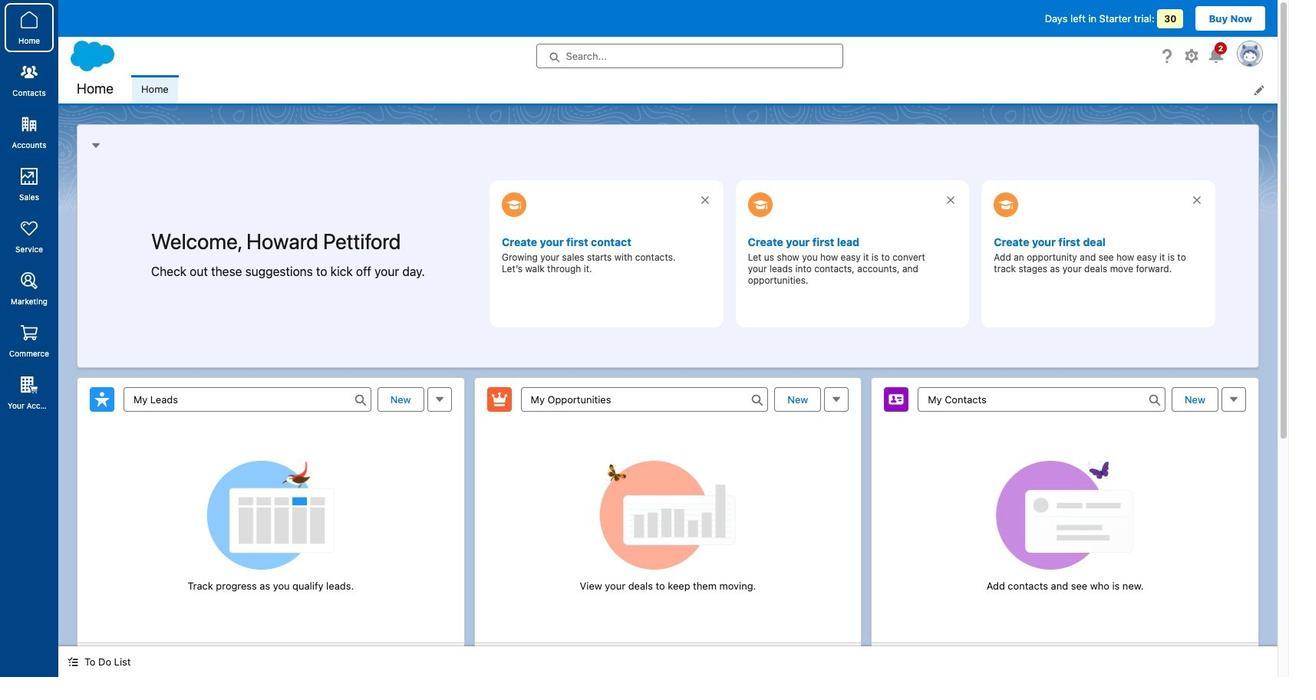 Task type: describe. For each thing, give the bounding box(es) containing it.
text default image
[[68, 657, 78, 668]]



Task type: locate. For each thing, give the bounding box(es) containing it.
2 select an option text field from the left
[[521, 387, 769, 412]]

1 select an option text field from the left
[[124, 387, 371, 412]]

0 horizontal spatial select an option text field
[[124, 387, 371, 412]]

1 horizontal spatial select an option text field
[[521, 387, 769, 412]]

list
[[132, 75, 1278, 104]]

Select an Option text field
[[124, 387, 371, 412], [521, 387, 769, 412]]



Task type: vqa. For each thing, say whether or not it's contained in the screenshot.
the "text default" IMAGE
yes



